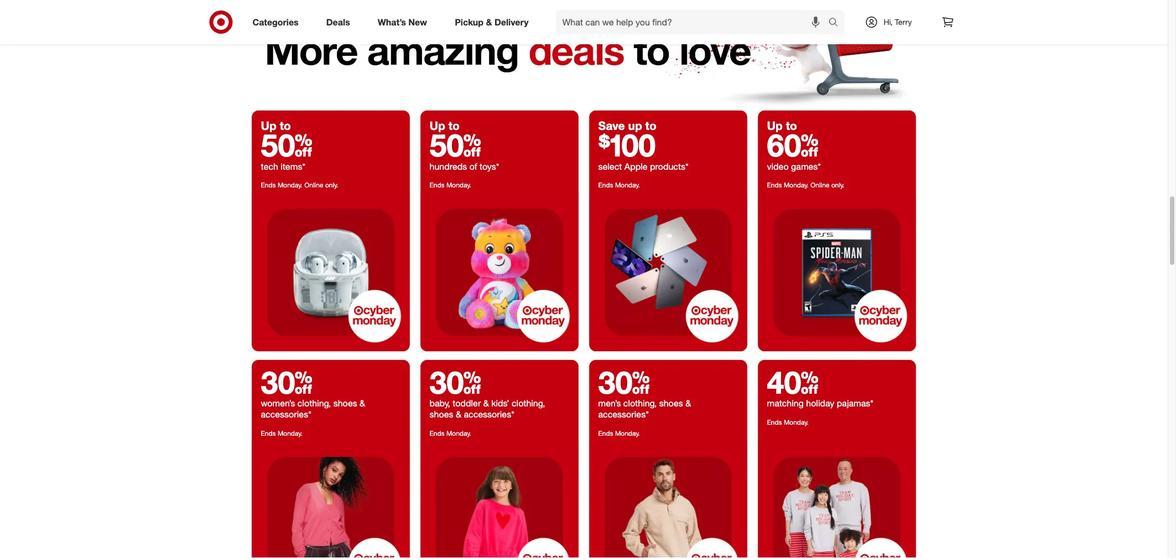 Task type: describe. For each thing, give the bounding box(es) containing it.
pickup
[[455, 17, 484, 27]]

new
[[409, 17, 427, 27]]

shoes inside 30 baby, toddler & kids' clothing, shoes & accessories*
[[430, 409, 454, 420]]

ends monday. down "hundreds"
[[430, 181, 472, 189]]

accessories* for 30 men's clothing, shoes & accessories*
[[599, 409, 649, 420]]

30 men's clothing, shoes & accessories*
[[599, 364, 691, 420]]

online for 50
[[305, 181, 324, 189]]

monday. for men's clothing, shoes & accessories*
[[616, 429, 640, 438]]

30 baby, toddler & kids' clothing, shoes & accessories*
[[430, 364, 545, 420]]

up for hundreds of toys*
[[430, 118, 446, 132]]

delivery
[[495, 17, 529, 27]]

up to for tech
[[261, 118, 291, 132]]

monday. for video games*
[[784, 181, 809, 189]]

50 for hundreds
[[430, 126, 482, 164]]

accessories* inside 30 baby, toddler & kids' clothing, shoes & accessories*
[[464, 409, 515, 420]]

monday. for women's clothing, shoes & accessories*
[[278, 429, 303, 438]]

shoes for 30 women's clothing, shoes & accessories*
[[334, 398, 357, 409]]

target cyber monday image for hundreds of toys*
[[421, 194, 579, 351]]

products*
[[650, 161, 689, 172]]

what's new link
[[369, 10, 441, 34]]

ends for matching holiday pajamas*
[[767, 418, 783, 427]]

target cyber monday image for baby, toddler & kids' clothing, shoes & accessories*
[[421, 442, 579, 559]]

up
[[629, 118, 643, 132]]

categories link
[[243, 10, 313, 34]]

ends for women's clothing, shoes & accessories*
[[261, 429, 276, 438]]

ends monday. down select
[[599, 181, 640, 189]]

40
[[767, 364, 819, 401]]

select
[[599, 161, 622, 172]]

up for tech items*
[[261, 118, 277, 132]]

toddler
[[453, 398, 481, 409]]

accessories* for 30 women's clothing, shoes & accessories*
[[261, 409, 312, 420]]

terry
[[895, 17, 913, 27]]

50 for tech
[[261, 126, 313, 164]]

video games*
[[767, 161, 821, 172]]

ends for tech items*
[[261, 181, 276, 189]]

up for video games*
[[767, 118, 783, 132]]

pickup & delivery
[[455, 17, 529, 27]]

60
[[767, 126, 819, 164]]

only. for 50
[[325, 181, 339, 189]]

3 to from the left
[[646, 118, 657, 132]]

ends monday. for 30 women's clothing, shoes & accessories*
[[261, 429, 303, 438]]

video
[[767, 161, 789, 172]]

clothing, inside 30 baby, toddler & kids' clothing, shoes & accessories*
[[512, 398, 545, 409]]

ends for baby, toddler & kids' clothing, shoes & accessories*
[[430, 429, 445, 438]]

games*
[[792, 161, 821, 172]]

toys*
[[480, 161, 500, 172]]

baby,
[[430, 398, 450, 409]]

categories
[[253, 17, 299, 27]]

30 women's clothing, shoes & accessories*
[[261, 364, 365, 420]]

hundreds
[[430, 161, 467, 172]]

what's new
[[378, 17, 427, 27]]

ends monday. for 40 matching holiday pajamas*
[[767, 418, 809, 427]]

target cyber monday image for men's clothing, shoes & accessories*
[[590, 442, 748, 559]]

ends monday. for 30 men's clothing, shoes & accessories*
[[599, 429, 640, 438]]

monday. for baby, toddler & kids' clothing, shoes & accessories*
[[447, 429, 472, 438]]



Task type: locate. For each thing, give the bounding box(es) containing it.
30 for 30 men's clothing, shoes & accessories*
[[599, 364, 650, 401]]

women's
[[261, 398, 295, 409]]

ends monday. online only.
[[261, 181, 339, 189], [767, 181, 845, 189]]

ends for men's clothing, shoes & accessories*
[[599, 429, 614, 438]]

clothing, right kids'
[[512, 398, 545, 409]]

monday. for matching holiday pajamas*
[[784, 418, 809, 427]]

online down items*
[[305, 181, 324, 189]]

ends down men's
[[599, 429, 614, 438]]

select apple products*
[[599, 161, 691, 172]]

1 horizontal spatial shoes
[[430, 409, 454, 420]]

up to for hundreds
[[430, 118, 460, 132]]

ends for select apple products*
[[599, 181, 614, 189]]

2 clothing, from the left
[[512, 398, 545, 409]]

tech items*
[[261, 161, 306, 172]]

hi,
[[884, 17, 893, 27]]

0 horizontal spatial online
[[305, 181, 324, 189]]

1 to from the left
[[280, 118, 291, 132]]

monday. down matching
[[784, 418, 809, 427]]

up to up tech in the left top of the page
[[261, 118, 291, 132]]

2 horizontal spatial up
[[767, 118, 783, 132]]

30
[[261, 364, 313, 401], [430, 364, 482, 401], [599, 364, 650, 401]]

tech
[[261, 161, 278, 172]]

monday. down men's
[[616, 429, 640, 438]]

accessories* down kids'
[[464, 409, 515, 420]]

accessories* down women's
[[261, 409, 312, 420]]

accessories* inside 30 women's clothing, shoes & accessories*
[[261, 409, 312, 420]]

1 horizontal spatial clothing,
[[512, 398, 545, 409]]

3 30 from the left
[[599, 364, 650, 401]]

shoes inside '30 men's clothing, shoes & accessories*'
[[660, 398, 683, 409]]

&
[[486, 17, 492, 27], [360, 398, 365, 409], [484, 398, 489, 409], [686, 398, 691, 409], [456, 409, 462, 420]]

& inside '30 men's clothing, shoes & accessories*'
[[686, 398, 691, 409]]

2 accessories* from the left
[[464, 409, 515, 420]]

to up "hundreds"
[[449, 118, 460, 132]]

0 horizontal spatial up
[[261, 118, 277, 132]]

shoes for 30 men's clothing, shoes & accessories*
[[660, 398, 683, 409]]

1 horizontal spatial 30
[[430, 364, 482, 401]]

1 clothing, from the left
[[298, 398, 331, 409]]

2 ends monday. online only. from the left
[[767, 181, 845, 189]]

3 up to from the left
[[767, 118, 798, 132]]

ends monday. down baby,
[[430, 429, 472, 438]]

50
[[261, 126, 313, 164], [430, 126, 482, 164]]

search
[[824, 18, 851, 29]]

ends down select
[[599, 181, 614, 189]]

0 horizontal spatial 50
[[261, 126, 313, 164]]

1 horizontal spatial 50
[[430, 126, 482, 164]]

target cyber monday image for tech items*
[[252, 194, 410, 351]]

0 horizontal spatial 30
[[261, 364, 313, 401]]

to up "tech items*"
[[280, 118, 291, 132]]

monday. down the toddler on the bottom of the page
[[447, 429, 472, 438]]

2 to from the left
[[449, 118, 460, 132]]

30 for 30 women's clothing, shoes & accessories*
[[261, 364, 313, 401]]

only. for 60
[[832, 181, 845, 189]]

up to up the video on the top
[[767, 118, 798, 132]]

monday. down women's
[[278, 429, 303, 438]]

pajamas*
[[837, 398, 874, 409]]

clothing, inside '30 men's clothing, shoes & accessories*'
[[624, 398, 657, 409]]

ends down tech in the left top of the page
[[261, 181, 276, 189]]

online
[[305, 181, 324, 189], [811, 181, 830, 189]]

$100
[[599, 126, 656, 164]]

0 horizontal spatial ends monday. online only.
[[261, 181, 339, 189]]

30 inside '30 men's clothing, shoes & accessories*'
[[599, 364, 650, 401]]

men's
[[599, 398, 621, 409]]

2 horizontal spatial accessories*
[[599, 409, 649, 420]]

2 up to from the left
[[430, 118, 460, 132]]

to for hundreds
[[449, 118, 460, 132]]

up to up "hundreds"
[[430, 118, 460, 132]]

What can we help you find? suggestions appear below search field
[[556, 10, 832, 34]]

shoes inside 30 women's clothing, shoes & accessories*
[[334, 398, 357, 409]]

online for 60
[[811, 181, 830, 189]]

clothing, inside 30 women's clothing, shoes & accessories*
[[298, 398, 331, 409]]

clothing,
[[298, 398, 331, 409], [512, 398, 545, 409], [624, 398, 657, 409]]

1 30 from the left
[[261, 364, 313, 401]]

1 accessories* from the left
[[261, 409, 312, 420]]

3 up from the left
[[767, 118, 783, 132]]

clothing, for 30 women's clothing, shoes & accessories*
[[298, 398, 331, 409]]

only.
[[325, 181, 339, 189], [832, 181, 845, 189]]

ends monday. down men's
[[599, 429, 640, 438]]

online down games*
[[811, 181, 830, 189]]

ends monday. online only. for 60
[[767, 181, 845, 189]]

ends down "hundreds"
[[430, 181, 445, 189]]

accessories*
[[261, 409, 312, 420], [464, 409, 515, 420], [599, 409, 649, 420]]

2 30 from the left
[[430, 364, 482, 401]]

target cyber monday image for women's clothing, shoes & accessories*
[[252, 442, 410, 559]]

2 horizontal spatial clothing,
[[624, 398, 657, 409]]

up to
[[261, 118, 291, 132], [430, 118, 460, 132], [767, 118, 798, 132]]

save up to
[[599, 118, 657, 132]]

0 horizontal spatial clothing,
[[298, 398, 331, 409]]

to for tech
[[280, 118, 291, 132]]

target cyber monday image for matching holiday pajamas*
[[759, 442, 916, 559]]

0 horizontal spatial only.
[[325, 181, 339, 189]]

ends for hundreds of toys*
[[430, 181, 445, 189]]

hundreds of toys*
[[430, 161, 500, 172]]

accessories* down men's
[[599, 409, 649, 420]]

30 inside 30 baby, toddler & kids' clothing, shoes & accessories*
[[430, 364, 482, 401]]

items*
[[281, 161, 306, 172]]

2 only. from the left
[[832, 181, 845, 189]]

ends
[[261, 181, 276, 189], [430, 181, 445, 189], [599, 181, 614, 189], [767, 181, 783, 189], [767, 418, 783, 427], [261, 429, 276, 438], [430, 429, 445, 438], [599, 429, 614, 438]]

up
[[261, 118, 277, 132], [430, 118, 446, 132], [767, 118, 783, 132]]

ends down matching
[[767, 418, 783, 427]]

to for video
[[786, 118, 798, 132]]

30 inside 30 women's clothing, shoes & accessories*
[[261, 364, 313, 401]]

1 horizontal spatial up
[[430, 118, 446, 132]]

1 horizontal spatial up to
[[430, 118, 460, 132]]

target cyber monday image for select apple products*
[[590, 194, 748, 351]]

ends monday. down matching
[[767, 418, 809, 427]]

more amazing deals to love image
[[252, 0, 916, 111]]

monday. down video games*
[[784, 181, 809, 189]]

ends monday. online only. down items*
[[261, 181, 339, 189]]

monday. for select apple products*
[[616, 181, 640, 189]]

3 clothing, from the left
[[624, 398, 657, 409]]

monday.
[[278, 181, 303, 189], [447, 181, 472, 189], [616, 181, 640, 189], [784, 181, 809, 189], [784, 418, 809, 427], [278, 429, 303, 438], [447, 429, 472, 438], [616, 429, 640, 438]]

apple
[[625, 161, 648, 172]]

1 horizontal spatial online
[[811, 181, 830, 189]]

ends monday. online only. for 50
[[261, 181, 339, 189]]

what's
[[378, 17, 406, 27]]

ends down baby,
[[430, 429, 445, 438]]

30 for 30 baby, toddler & kids' clothing, shoes & accessories*
[[430, 364, 482, 401]]

up up tech in the left top of the page
[[261, 118, 277, 132]]

2 horizontal spatial 30
[[599, 364, 650, 401]]

up up the video on the top
[[767, 118, 783, 132]]

clothing, right men's
[[624, 398, 657, 409]]

1 up to from the left
[[261, 118, 291, 132]]

of
[[470, 161, 477, 172]]

monday. down apple
[[616, 181, 640, 189]]

2 horizontal spatial shoes
[[660, 398, 683, 409]]

to up video games*
[[786, 118, 798, 132]]

target cyber monday image for video games*
[[759, 194, 916, 351]]

0 horizontal spatial up to
[[261, 118, 291, 132]]

ends monday. online only. down games*
[[767, 181, 845, 189]]

1 horizontal spatial only.
[[832, 181, 845, 189]]

monday. for tech items*
[[278, 181, 303, 189]]

up up "hundreds"
[[430, 118, 446, 132]]

1 ends monday. online only. from the left
[[261, 181, 339, 189]]

up to for video
[[767, 118, 798, 132]]

pickup & delivery link
[[446, 10, 543, 34]]

1 only. from the left
[[325, 181, 339, 189]]

ends down the video on the top
[[767, 181, 783, 189]]

matching
[[767, 398, 804, 409]]

2 horizontal spatial up to
[[767, 118, 798, 132]]

2 50 from the left
[[430, 126, 482, 164]]

ends down women's
[[261, 429, 276, 438]]

clothing, right women's
[[298, 398, 331, 409]]

to right "up"
[[646, 118, 657, 132]]

3 accessories* from the left
[[599, 409, 649, 420]]

accessories* inside '30 men's clothing, shoes & accessories*'
[[599, 409, 649, 420]]

hi, terry
[[884, 17, 913, 27]]

clothing, for 30 men's clothing, shoes & accessories*
[[624, 398, 657, 409]]

0 horizontal spatial shoes
[[334, 398, 357, 409]]

target cyber monday image
[[252, 194, 410, 351], [421, 194, 579, 351], [590, 194, 748, 351], [759, 194, 916, 351], [252, 442, 410, 559], [421, 442, 579, 559], [590, 442, 748, 559], [759, 442, 916, 559]]

ends monday.
[[430, 181, 472, 189], [599, 181, 640, 189], [767, 418, 809, 427], [261, 429, 303, 438], [430, 429, 472, 438], [599, 429, 640, 438]]

search button
[[824, 10, 851, 37]]

1 50 from the left
[[261, 126, 313, 164]]

holiday
[[807, 398, 835, 409]]

2 online from the left
[[811, 181, 830, 189]]

deals
[[326, 17, 350, 27]]

monday. for hundreds of toys*
[[447, 181, 472, 189]]

0 horizontal spatial accessories*
[[261, 409, 312, 420]]

monday. down hundreds of toys*
[[447, 181, 472, 189]]

save
[[599, 118, 625, 132]]

& inside 30 women's clothing, shoes & accessories*
[[360, 398, 365, 409]]

1 horizontal spatial accessories*
[[464, 409, 515, 420]]

ends monday. down women's
[[261, 429, 303, 438]]

monday. down items*
[[278, 181, 303, 189]]

shoes
[[334, 398, 357, 409], [660, 398, 683, 409], [430, 409, 454, 420]]

kids'
[[492, 398, 510, 409]]

1 horizontal spatial ends monday. online only.
[[767, 181, 845, 189]]

4 to from the left
[[786, 118, 798, 132]]

2 up from the left
[[430, 118, 446, 132]]

ends for video games*
[[767, 181, 783, 189]]

deals link
[[317, 10, 364, 34]]

40 matching holiday pajamas*
[[767, 364, 874, 409]]

ends monday. for 30 baby, toddler & kids' clothing, shoes & accessories*
[[430, 429, 472, 438]]

1 up from the left
[[261, 118, 277, 132]]

1 online from the left
[[305, 181, 324, 189]]

to
[[280, 118, 291, 132], [449, 118, 460, 132], [646, 118, 657, 132], [786, 118, 798, 132]]



Task type: vqa. For each thing, say whether or not it's contained in the screenshot.


